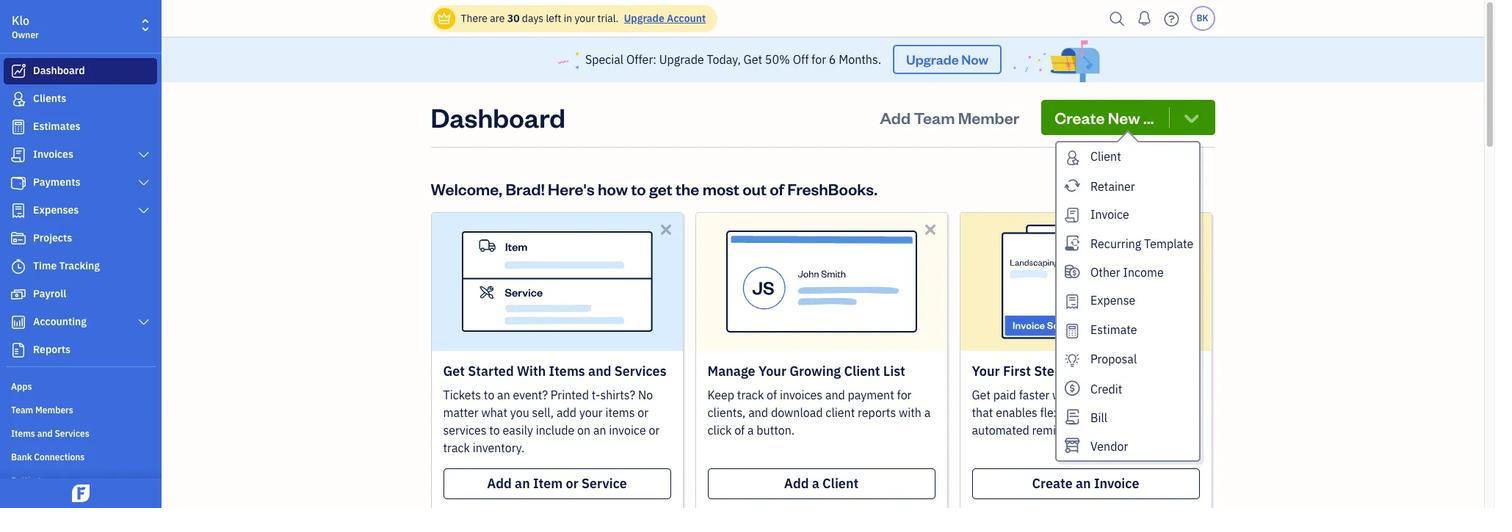 Task type: describe. For each thing, give the bounding box(es) containing it.
0 vertical spatial your
[[575, 12, 595, 25]]

invoices
[[33, 148, 73, 161]]

template
[[1145, 237, 1194, 252]]

invoice image
[[10, 148, 27, 162]]

freshbooks.
[[788, 178, 878, 199]]

client inside add a client link
[[823, 475, 859, 492]]

for inside the keep track of invoices and payment for clients, and download client reports with a click of a button.
[[897, 388, 912, 402]]

an right "on"
[[594, 423, 607, 438]]

on
[[578, 423, 591, 438]]

out
[[743, 178, 767, 199]]

services
[[443, 423, 487, 438]]

here's
[[548, 178, 595, 199]]

add team member
[[880, 107, 1020, 128]]

payment inside get paid faster with an invoice template that enables flexible payment options and automated reminders—and looks great.
[[1082, 405, 1129, 420]]

clients,
[[708, 405, 746, 420]]

other income button
[[1057, 258, 1200, 287]]

offer:
[[627, 52, 657, 67]]

invoice button
[[1057, 200, 1200, 230]]

bill
[[1091, 411, 1108, 425]]

vendor
[[1091, 439, 1129, 454]]

create for create an invoice
[[1033, 475, 1073, 492]]

your first step toward getting paid
[[972, 363, 1190, 380]]

dismiss image for get started with items and services
[[658, 221, 675, 238]]

expense button
[[1057, 287, 1200, 316]]

how
[[598, 178, 628, 199]]

income
[[1124, 266, 1164, 280]]

bank connections link
[[4, 446, 157, 468]]

tracking
[[59, 259, 100, 273]]

off
[[793, 52, 809, 67]]

track inside tickets to an event? printed t-shirts? no matter what you sell, add your items or services to easily include on an invoice or track inventory.
[[443, 441, 470, 455]]

upgrade account link
[[621, 12, 706, 25]]

estimates link
[[4, 114, 157, 140]]

1 horizontal spatial items
[[549, 363, 585, 380]]

add
[[557, 405, 577, 420]]

chevrondown image
[[1182, 107, 1202, 128]]

0 horizontal spatial a
[[748, 423, 754, 438]]

keep
[[708, 388, 735, 402]]

get paid faster with an invoice template that enables flexible payment options and automated reminders—and looks great.
[[972, 388, 1193, 438]]

client image
[[10, 92, 27, 107]]

1 vertical spatial to
[[484, 388, 495, 402]]

report image
[[10, 343, 27, 358]]

chart image
[[10, 315, 27, 330]]

dashboard inside main element
[[33, 64, 85, 77]]

there are 30 days left in your trial. upgrade account
[[461, 12, 706, 25]]

create an invoice link
[[972, 469, 1200, 499]]

0 vertical spatial or
[[638, 405, 649, 420]]

dashboard link
[[4, 58, 157, 84]]

getting
[[1114, 363, 1160, 380]]

chevron large down image
[[137, 149, 151, 161]]

estimate button
[[1057, 316, 1200, 345]]

what
[[482, 405, 508, 420]]

sell,
[[532, 405, 554, 420]]

months.
[[839, 52, 882, 67]]

that
[[972, 405, 994, 420]]

list
[[884, 363, 906, 380]]

get for get paid faster with an invoice template that enables flexible payment options and automated reminders—and looks great.
[[972, 388, 991, 402]]

create an invoice
[[1033, 475, 1140, 492]]

time tracking link
[[4, 253, 157, 280]]

notifications image
[[1133, 4, 1157, 33]]

main element
[[0, 0, 209, 508]]

2 your from the left
[[972, 363, 1000, 380]]

and up the client
[[826, 388, 845, 402]]

an up what on the bottom left
[[497, 388, 510, 402]]

keep track of invoices and payment for clients, and download client reports with a click of a button.
[[708, 388, 931, 438]]

click
[[708, 423, 732, 438]]

manage
[[708, 363, 756, 380]]

looks
[[1118, 423, 1146, 438]]

include
[[536, 423, 575, 438]]

client
[[826, 405, 855, 420]]

invoice inside get paid faster with an invoice template that enables flexible payment options and automated reminders—and looks great.
[[1094, 388, 1131, 402]]

services inside main element
[[55, 428, 89, 439]]

proposal
[[1091, 352, 1138, 367]]

team members
[[11, 405, 73, 416]]

and up button.
[[749, 405, 769, 420]]

with inside the keep track of invoices and payment for clients, and download client reports with a click of a button.
[[899, 405, 922, 420]]

paid
[[994, 388, 1017, 402]]

estimate image
[[10, 120, 27, 134]]

add an item or service
[[487, 475, 627, 492]]

invoice inside button
[[1091, 207, 1130, 222]]

invoices link
[[4, 142, 157, 168]]

1 your from the left
[[759, 363, 787, 380]]

inventory.
[[473, 441, 525, 455]]

go to help image
[[1160, 8, 1184, 30]]

credit
[[1091, 382, 1123, 397]]

crown image
[[437, 11, 452, 26]]

reports
[[858, 405, 896, 420]]

other income
[[1091, 266, 1164, 280]]

automated
[[972, 423, 1030, 438]]

clients
[[33, 92, 66, 105]]

settings image
[[11, 475, 157, 486]]

recurring
[[1091, 237, 1142, 252]]

printed
[[551, 388, 589, 402]]

upgrade now link
[[893, 45, 1002, 74]]

special offer: upgrade today, get 50% off for 6 months.
[[585, 52, 882, 67]]

klo
[[12, 13, 29, 28]]

create for create new …
[[1055, 107, 1105, 128]]

tickets
[[443, 388, 481, 402]]

chevron large down image for expenses
[[137, 205, 151, 217]]

tickets to an event? printed t-shirts? no matter what you sell, add your items or services to easily include on an invoice or track inventory.
[[443, 388, 660, 455]]

and inside get paid faster with an invoice template that enables flexible payment options and automated reminders—and looks great.
[[1174, 405, 1193, 420]]

team inside button
[[914, 107, 955, 128]]

members
[[35, 405, 73, 416]]

connections
[[34, 452, 85, 463]]

bank
[[11, 452, 32, 463]]

dashboard image
[[10, 64, 27, 79]]

2 vertical spatial to
[[490, 423, 500, 438]]

add for add an item or service
[[487, 475, 512, 492]]

the
[[676, 178, 700, 199]]

account
[[667, 12, 706, 25]]

shirts?
[[601, 388, 636, 402]]

1 vertical spatial client
[[844, 363, 881, 380]]

manage your growing client list
[[708, 363, 906, 380]]

you
[[510, 405, 530, 420]]

1 vertical spatial or
[[649, 423, 660, 438]]

or inside add an item or service link
[[566, 475, 579, 492]]

payments link
[[4, 170, 157, 196]]

days
[[522, 12, 544, 25]]

get started with items and services
[[443, 363, 667, 380]]

expense
[[1091, 293, 1136, 308]]

most
[[703, 178, 740, 199]]



Task type: vqa. For each thing, say whether or not it's contained in the screenshot.


Task type: locate. For each thing, give the bounding box(es) containing it.
1 vertical spatial services
[[55, 428, 89, 439]]

chevron large down image for payments
[[137, 177, 151, 189]]

create inside dropdown button
[[1055, 107, 1105, 128]]

get for get started with items and services
[[443, 363, 465, 380]]

create down reminders—and
[[1033, 475, 1073, 492]]

0 horizontal spatial items
[[11, 428, 35, 439]]

3 chevron large down image from the top
[[137, 317, 151, 328]]

and up great.
[[1174, 405, 1193, 420]]

services
[[615, 363, 667, 380], [55, 428, 89, 439]]

1 horizontal spatial team
[[914, 107, 955, 128]]

services up no
[[615, 363, 667, 380]]

or
[[638, 405, 649, 420], [649, 423, 660, 438], [566, 475, 579, 492]]

an inside get paid faster with an invoice template that enables flexible payment options and automated reminders—and looks great.
[[1078, 388, 1091, 402]]

chevron large down image
[[137, 177, 151, 189], [137, 205, 151, 217], [137, 317, 151, 328]]

in
[[564, 12, 572, 25]]

retainer button
[[1057, 172, 1200, 200]]

0 horizontal spatial invoice
[[609, 423, 646, 438]]

upgrade right trial.
[[624, 12, 665, 25]]

add an item or service link
[[443, 469, 671, 499]]

first
[[1004, 363, 1031, 380]]

items
[[606, 405, 635, 420]]

now
[[962, 51, 989, 68]]

enables
[[996, 405, 1038, 420]]

add a client
[[785, 475, 859, 492]]

upgrade left now
[[907, 51, 959, 68]]

0 vertical spatial track
[[738, 388, 764, 402]]

add down button.
[[785, 475, 809, 492]]

add for add team member
[[880, 107, 911, 128]]

add down months.
[[880, 107, 911, 128]]

items up bank
[[11, 428, 35, 439]]

get left 50%
[[744, 52, 763, 67]]

get
[[649, 178, 673, 199]]

0 horizontal spatial your
[[759, 363, 787, 380]]

growing
[[790, 363, 841, 380]]

with up flexible
[[1053, 388, 1076, 402]]

0 vertical spatial items
[[549, 363, 585, 380]]

track down the services
[[443, 441, 470, 455]]

1 horizontal spatial dashboard
[[431, 100, 566, 134]]

add inside add an item or service link
[[487, 475, 512, 492]]

team
[[914, 107, 955, 128], [11, 405, 33, 416]]

a down the keep track of invoices and payment for clients, and download client reports with a click of a button.
[[812, 475, 820, 492]]

add down inventory.
[[487, 475, 512, 492]]

0 vertical spatial create
[[1055, 107, 1105, 128]]

invoice down the retainer
[[1091, 207, 1130, 222]]

t-
[[592, 388, 601, 402]]

1 horizontal spatial track
[[738, 388, 764, 402]]

50%
[[765, 52, 790, 67]]

0 horizontal spatial track
[[443, 441, 470, 455]]

get up that
[[972, 388, 991, 402]]

of right out
[[770, 178, 785, 199]]

0 vertical spatial client
[[1091, 149, 1122, 164]]

brad!
[[506, 178, 545, 199]]

your right in
[[575, 12, 595, 25]]

faster
[[1020, 388, 1050, 402]]

0 horizontal spatial payment
[[848, 388, 895, 402]]

paid
[[1163, 363, 1190, 380]]

1 vertical spatial items
[[11, 428, 35, 439]]

recurring template button
[[1057, 230, 1200, 258]]

0 vertical spatial of
[[770, 178, 785, 199]]

your inside tickets to an event? printed t-shirts? no matter what you sell, add your items or services to easily include on an invoice or track inventory.
[[580, 405, 603, 420]]

1 chevron large down image from the top
[[137, 177, 151, 189]]

to left get
[[631, 178, 646, 199]]

easily
[[503, 423, 533, 438]]

0 horizontal spatial for
[[812, 52, 827, 67]]

payments
[[33, 176, 80, 189]]

0 vertical spatial dashboard
[[33, 64, 85, 77]]

1 horizontal spatial dismiss image
[[922, 221, 939, 238]]

chevron large down image for accounting
[[137, 317, 151, 328]]

payment down 'credit' on the right
[[1082, 405, 1129, 420]]

recurring template
[[1091, 237, 1194, 252]]

and inside main element
[[37, 428, 53, 439]]

0 vertical spatial to
[[631, 178, 646, 199]]

2 horizontal spatial add
[[880, 107, 911, 128]]

payment inside the keep track of invoices and payment for clients, and download client reports with a click of a button.
[[848, 388, 895, 402]]

add inside add team member button
[[880, 107, 911, 128]]

0 vertical spatial services
[[615, 363, 667, 380]]

team left member
[[914, 107, 955, 128]]

1 dismiss image from the left
[[658, 221, 675, 238]]

klo owner
[[12, 13, 39, 40]]

0 horizontal spatial with
[[899, 405, 922, 420]]

a right reports
[[925, 405, 931, 420]]

payment image
[[10, 176, 27, 190]]

0 horizontal spatial get
[[443, 363, 465, 380]]

1 horizontal spatial your
[[972, 363, 1000, 380]]

a
[[925, 405, 931, 420], [748, 423, 754, 438], [812, 475, 820, 492]]

an inside add an item or service link
[[515, 475, 530, 492]]

1 horizontal spatial get
[[744, 52, 763, 67]]

of left invoices
[[767, 388, 777, 402]]

owner
[[12, 29, 39, 40]]

2 vertical spatial get
[[972, 388, 991, 402]]

an down toward
[[1078, 388, 1091, 402]]

1 vertical spatial chevron large down image
[[137, 205, 151, 217]]

0 horizontal spatial services
[[55, 428, 89, 439]]

2 horizontal spatial a
[[925, 405, 931, 420]]

1 vertical spatial create
[[1033, 475, 1073, 492]]

invoice down vendor
[[1095, 475, 1140, 492]]

get
[[744, 52, 763, 67], [443, 363, 465, 380], [972, 388, 991, 402]]

today,
[[707, 52, 741, 67]]

expense image
[[10, 204, 27, 218]]

1 vertical spatial your
[[580, 405, 603, 420]]

dismiss image for manage your growing client list
[[922, 221, 939, 238]]

a left button.
[[748, 423, 754, 438]]

bill button
[[1057, 403, 1200, 432]]

expenses link
[[4, 198, 157, 224]]

team inside main element
[[11, 405, 33, 416]]

team down apps in the bottom left of the page
[[11, 405, 33, 416]]

and down team members on the bottom left of the page
[[37, 428, 53, 439]]

for down list
[[897, 388, 912, 402]]

create new … button
[[1042, 100, 1216, 135]]

new
[[1109, 107, 1141, 128]]

an left item
[[515, 475, 530, 492]]

of right click
[[735, 423, 745, 438]]

0 vertical spatial a
[[925, 405, 931, 420]]

project image
[[10, 231, 27, 246]]

0 horizontal spatial dismiss image
[[658, 221, 675, 238]]

estimates
[[33, 120, 80, 133]]

payment
[[848, 388, 895, 402], [1082, 405, 1129, 420]]

vendor button
[[1057, 432, 1200, 461]]

1 vertical spatial payment
[[1082, 405, 1129, 420]]

your
[[759, 363, 787, 380], [972, 363, 1000, 380]]

items up printed
[[549, 363, 585, 380]]

with
[[1053, 388, 1076, 402], [899, 405, 922, 420]]

1 vertical spatial a
[[748, 423, 754, 438]]

with
[[517, 363, 546, 380]]

1 vertical spatial invoice
[[609, 423, 646, 438]]

service
[[582, 475, 627, 492]]

to down what on the bottom left
[[490, 423, 500, 438]]

services up bank connections link
[[55, 428, 89, 439]]

apps link
[[4, 375, 157, 397]]

items
[[549, 363, 585, 380], [11, 428, 35, 439]]

time tracking
[[33, 259, 100, 273]]

payment up reports
[[848, 388, 895, 402]]

2 vertical spatial client
[[823, 475, 859, 492]]

1 horizontal spatial add
[[785, 475, 809, 492]]

money image
[[10, 287, 27, 302]]

0 vertical spatial payment
[[848, 388, 895, 402]]

0 vertical spatial with
[[1053, 388, 1076, 402]]

accounting
[[33, 315, 87, 328]]

1 vertical spatial invoice
[[1095, 475, 1140, 492]]

track inside the keep track of invoices and payment for clients, and download client reports with a click of a button.
[[738, 388, 764, 402]]

client down the client
[[823, 475, 859, 492]]

0 vertical spatial for
[[812, 52, 827, 67]]

items inside main element
[[11, 428, 35, 439]]

invoice down items
[[609, 423, 646, 438]]

upgrade
[[624, 12, 665, 25], [907, 51, 959, 68], [660, 52, 704, 67]]

are
[[490, 12, 505, 25]]

client left list
[[844, 363, 881, 380]]

an down vendor
[[1076, 475, 1092, 492]]

bk
[[1197, 12, 1209, 24]]

items and services link
[[4, 422, 157, 444]]

credit button
[[1057, 375, 1200, 403]]

create
[[1055, 107, 1105, 128], [1033, 475, 1073, 492]]

add for add a client
[[785, 475, 809, 492]]

1 horizontal spatial a
[[812, 475, 820, 492]]

6
[[829, 52, 836, 67]]

your up 'paid'
[[972, 363, 1000, 380]]

retainer
[[1091, 179, 1136, 194]]

payroll link
[[4, 281, 157, 308]]

your
[[575, 12, 595, 25], [580, 405, 603, 420]]

special
[[585, 52, 624, 67]]

0 horizontal spatial add
[[487, 475, 512, 492]]

invoice up bill
[[1094, 388, 1131, 402]]

2 vertical spatial a
[[812, 475, 820, 492]]

with right reports
[[899, 405, 922, 420]]

0 horizontal spatial team
[[11, 405, 33, 416]]

2 dismiss image from the left
[[922, 221, 939, 238]]

expenses
[[33, 204, 79, 217]]

invoice inside tickets to an event? printed t-shirts? no matter what you sell, add your items or services to easily include on an invoice or track inventory.
[[609, 423, 646, 438]]

add
[[880, 107, 911, 128], [487, 475, 512, 492], [785, 475, 809, 492]]

freshbooks image
[[69, 485, 93, 503]]

an inside create an invoice link
[[1076, 475, 1092, 492]]

1 vertical spatial with
[[899, 405, 922, 420]]

reports link
[[4, 337, 157, 364]]

reports
[[33, 343, 71, 356]]

your down t-
[[580, 405, 603, 420]]

get up tickets
[[443, 363, 465, 380]]

item
[[533, 475, 563, 492]]

other
[[1091, 266, 1121, 280]]

your up invoices
[[759, 363, 787, 380]]

add inside add a client link
[[785, 475, 809, 492]]

2 chevron large down image from the top
[[137, 205, 151, 217]]

search image
[[1106, 8, 1130, 30]]

1 horizontal spatial services
[[615, 363, 667, 380]]

chevron large down image inside expenses link
[[137, 205, 151, 217]]

1 horizontal spatial with
[[1053, 388, 1076, 402]]

2 vertical spatial or
[[566, 475, 579, 492]]

0 horizontal spatial dashboard
[[33, 64, 85, 77]]

1 vertical spatial of
[[767, 388, 777, 402]]

dismiss image
[[1187, 221, 1204, 238]]

options
[[1131, 405, 1171, 420]]

bank connections
[[11, 452, 85, 463]]

client inside button
[[1091, 149, 1122, 164]]

1 horizontal spatial invoice
[[1094, 388, 1131, 402]]

1 vertical spatial dashboard
[[431, 100, 566, 134]]

get inside get paid faster with an invoice template that enables flexible payment options and automated reminders—and looks great.
[[972, 388, 991, 402]]

payroll
[[33, 287, 66, 300]]

track right keep
[[738, 388, 764, 402]]

1 horizontal spatial payment
[[1082, 405, 1129, 420]]

client up the retainer
[[1091, 149, 1122, 164]]

0 vertical spatial get
[[744, 52, 763, 67]]

upgrade right offer:
[[660, 52, 704, 67]]

and up t-
[[589, 363, 612, 380]]

2 vertical spatial of
[[735, 423, 745, 438]]

add team member button
[[867, 100, 1033, 135]]

2 horizontal spatial get
[[972, 388, 991, 402]]

0 vertical spatial invoice
[[1094, 388, 1131, 402]]

1 vertical spatial team
[[11, 405, 33, 416]]

for left "6"
[[812, 52, 827, 67]]

2 vertical spatial chevron large down image
[[137, 317, 151, 328]]

1 vertical spatial track
[[443, 441, 470, 455]]

1 vertical spatial for
[[897, 388, 912, 402]]

to up what on the bottom left
[[484, 388, 495, 402]]

with inside get paid faster with an invoice template that enables flexible payment options and automated reminders—and looks great.
[[1053, 388, 1076, 402]]

template
[[1134, 388, 1182, 402]]

member
[[959, 107, 1020, 128]]

add a client link
[[708, 469, 936, 499]]

timer image
[[10, 259, 27, 274]]

proposal button
[[1057, 345, 1200, 375]]

create left new
[[1055, 107, 1105, 128]]

no
[[638, 388, 653, 402]]

0 vertical spatial chevron large down image
[[137, 177, 151, 189]]

0 vertical spatial invoice
[[1091, 207, 1130, 222]]

left
[[546, 12, 562, 25]]

to
[[631, 178, 646, 199], [484, 388, 495, 402], [490, 423, 500, 438]]

for
[[812, 52, 827, 67], [897, 388, 912, 402]]

0 vertical spatial team
[[914, 107, 955, 128]]

1 horizontal spatial for
[[897, 388, 912, 402]]

1 vertical spatial get
[[443, 363, 465, 380]]

dismiss image
[[658, 221, 675, 238], [922, 221, 939, 238]]



